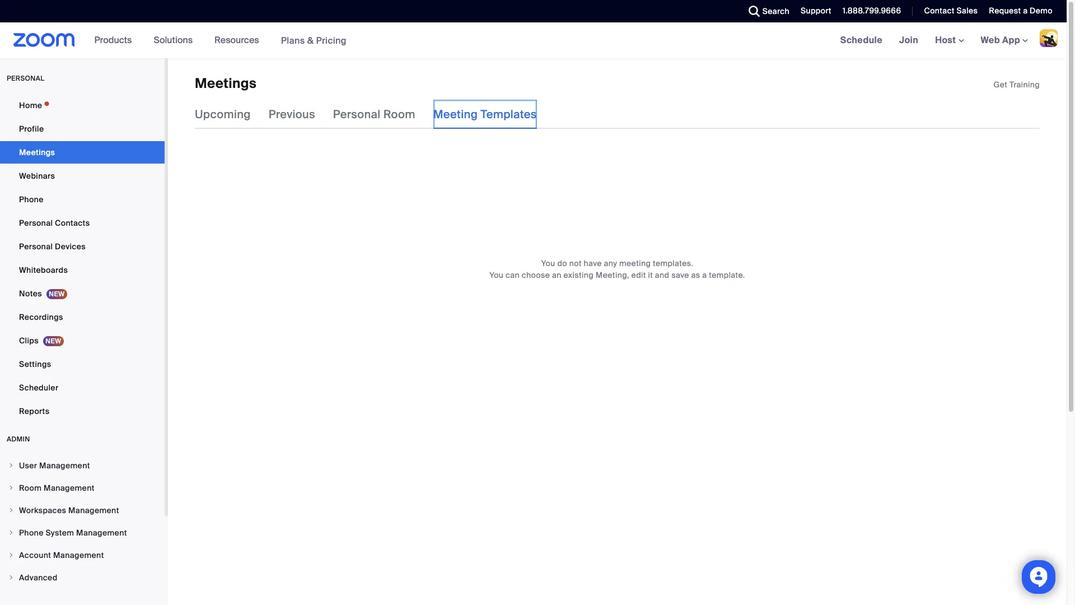 Task type: locate. For each thing, give the bounding box(es) containing it.
right image inside account management menu item
[[8, 552, 15, 559]]

and
[[655, 270, 670, 280]]

right image left advanced
[[8, 574, 15, 581]]

webinars
[[19, 171, 55, 181]]

0 vertical spatial phone
[[19, 194, 44, 204]]

personal
[[333, 107, 381, 122], [19, 218, 53, 228], [19, 241, 53, 252]]

settings link
[[0, 353, 165, 375]]

2 right image from the top
[[8, 507, 15, 514]]

2 phone from the top
[[19, 528, 44, 538]]

profile link
[[0, 118, 165, 140]]

right image
[[8, 485, 15, 491], [8, 529, 15, 536], [8, 552, 15, 559], [8, 574, 15, 581]]

app
[[1003, 34, 1021, 46]]

scheduler link
[[0, 376, 165, 399]]

personal menu menu
[[0, 94, 165, 424]]

3 right image from the top
[[8, 552, 15, 559]]

&
[[307, 34, 314, 46]]

personal inside tabs of meeting tab list
[[333, 107, 381, 122]]

1 vertical spatial room
[[19, 483, 42, 493]]

0 vertical spatial room
[[384, 107, 416, 122]]

0 vertical spatial right image
[[8, 462, 15, 469]]

management up phone system management 'menu item'
[[68, 505, 119, 515]]

meetings
[[195, 75, 257, 92], [19, 147, 55, 157]]

support link
[[793, 0, 835, 22], [801, 6, 832, 16]]

1 right image from the top
[[8, 462, 15, 469]]

0 vertical spatial meetings
[[195, 75, 257, 92]]

solutions
[[154, 34, 193, 46]]

personal for personal devices
[[19, 241, 53, 252]]

recordings link
[[0, 306, 165, 328]]

right image for user management
[[8, 462, 15, 469]]

room management menu item
[[0, 477, 165, 499]]

previous
[[269, 107, 315, 122]]

right image left "account"
[[8, 552, 15, 559]]

phone down webinars
[[19, 194, 44, 204]]

request a demo link
[[981, 0, 1067, 22], [990, 6, 1053, 16]]

1 vertical spatial phone
[[19, 528, 44, 538]]

home link
[[0, 94, 165, 117]]

contact
[[925, 6, 955, 16]]

tabs of meeting tab list
[[195, 100, 555, 129]]

join link
[[891, 22, 927, 58]]

contact sales
[[925, 6, 978, 16]]

workspaces management
[[19, 505, 119, 515]]

you left do
[[542, 258, 556, 269]]

1 vertical spatial a
[[703, 270, 707, 280]]

management for user management
[[39, 461, 90, 471]]

account management menu item
[[0, 545, 165, 566]]

host
[[936, 34, 959, 46]]

management up account management menu item
[[76, 528, 127, 538]]

meeting
[[433, 107, 478, 122]]

management inside 'menu item'
[[76, 528, 127, 538]]

meetings link
[[0, 141, 165, 164]]

resources
[[215, 34, 259, 46]]

management for room management
[[44, 483, 95, 493]]

choose
[[522, 270, 550, 280]]

meetings up webinars
[[19, 147, 55, 157]]

4 right image from the top
[[8, 574, 15, 581]]

room
[[384, 107, 416, 122], [19, 483, 42, 493]]

right image left system
[[8, 529, 15, 536]]

1 horizontal spatial room
[[384, 107, 416, 122]]

management
[[39, 461, 90, 471], [44, 483, 95, 493], [68, 505, 119, 515], [76, 528, 127, 538], [53, 550, 104, 560]]

1 vertical spatial you
[[490, 270, 504, 280]]

1.888.799.9666
[[843, 6, 902, 16]]

2 vertical spatial personal
[[19, 241, 53, 252]]

template.
[[709, 270, 746, 280]]

0 vertical spatial you
[[542, 258, 556, 269]]

a
[[1024, 6, 1028, 16], [703, 270, 707, 280]]

personal for personal room
[[333, 107, 381, 122]]

right image left the user
[[8, 462, 15, 469]]

phone up "account"
[[19, 528, 44, 538]]

meeting templates
[[433, 107, 537, 122]]

sales
[[957, 6, 978, 16]]

1.888.799.9666 button
[[835, 0, 904, 22], [843, 6, 902, 16]]

user management menu item
[[0, 455, 165, 476]]

2 right image from the top
[[8, 529, 15, 536]]

right image inside user management menu item
[[8, 462, 15, 469]]

personal room
[[333, 107, 416, 122]]

a right as
[[703, 270, 707, 280]]

right image
[[8, 462, 15, 469], [8, 507, 15, 514]]

whiteboards
[[19, 265, 68, 275]]

a left demo
[[1024, 6, 1028, 16]]

1 right image from the top
[[8, 485, 15, 491]]

phone system management menu item
[[0, 522, 165, 543]]

have
[[584, 258, 602, 269]]

web
[[981, 34, 1001, 46]]

1 vertical spatial right image
[[8, 507, 15, 514]]

right image inside workspaces management menu item
[[8, 507, 15, 514]]

right image inside phone system management 'menu item'
[[8, 529, 15, 536]]

banner
[[0, 22, 1067, 59]]

banner containing products
[[0, 22, 1067, 59]]

reports link
[[0, 400, 165, 422]]

1 horizontal spatial meetings
[[195, 75, 257, 92]]

plans & pricing
[[281, 34, 347, 46]]

personal contacts link
[[0, 212, 165, 234]]

0 vertical spatial personal
[[333, 107, 381, 122]]

host button
[[936, 34, 964, 46]]

right image left workspaces
[[8, 507, 15, 514]]

phone for phone system management
[[19, 528, 44, 538]]

zoom logo image
[[13, 33, 75, 47]]

plans & pricing link
[[281, 34, 347, 46], [281, 34, 347, 46]]

1 horizontal spatial a
[[1024, 6, 1028, 16]]

it
[[648, 270, 653, 280]]

right image inside room management menu item
[[8, 485, 15, 491]]

a inside you do not have any meeting templates. you can choose an existing meeting, edit it and save as a template.
[[703, 270, 707, 280]]

meetings inside personal menu menu
[[19, 147, 55, 157]]

search button
[[740, 0, 793, 22]]

personal contacts
[[19, 218, 90, 228]]

you left can
[[490, 270, 504, 280]]

phone inside 'menu item'
[[19, 528, 44, 538]]

0 horizontal spatial room
[[19, 483, 42, 493]]

profile
[[19, 124, 44, 134]]

right image for phone
[[8, 529, 15, 536]]

right image inside advanced menu item
[[8, 574, 15, 581]]

management down phone system management 'menu item'
[[53, 550, 104, 560]]

phone
[[19, 194, 44, 204], [19, 528, 44, 538]]

right image left 'room management'
[[8, 485, 15, 491]]

home
[[19, 100, 42, 110]]

0 horizontal spatial meetings
[[19, 147, 55, 157]]

meetings up upcoming
[[195, 75, 257, 92]]

notes link
[[0, 282, 165, 305]]

management for workspaces management
[[68, 505, 119, 515]]

1 horizontal spatial you
[[542, 258, 556, 269]]

phone inside personal menu menu
[[19, 194, 44, 204]]

demo
[[1030, 6, 1053, 16]]

1 phone from the top
[[19, 194, 44, 204]]

management up 'room management'
[[39, 461, 90, 471]]

1 vertical spatial personal
[[19, 218, 53, 228]]

right image for workspaces management
[[8, 507, 15, 514]]

1 vertical spatial meetings
[[19, 147, 55, 157]]

management up workspaces management
[[44, 483, 95, 493]]

phone system management
[[19, 528, 127, 538]]

0 horizontal spatial a
[[703, 270, 707, 280]]

you
[[542, 258, 556, 269], [490, 270, 504, 280]]

clips
[[19, 336, 39, 346]]



Task type: describe. For each thing, give the bounding box(es) containing it.
edit
[[632, 270, 646, 280]]

get training
[[994, 80, 1040, 90]]

scheduler
[[19, 383, 58, 393]]

training
[[1010, 80, 1040, 90]]

room inside room management menu item
[[19, 483, 42, 493]]

do
[[558, 258, 568, 269]]

schedule link
[[832, 22, 891, 58]]

not
[[570, 258, 582, 269]]

workspaces
[[19, 505, 66, 515]]

personal
[[7, 74, 45, 83]]

room inside tabs of meeting tab list
[[384, 107, 416, 122]]

meeting
[[620, 258, 651, 269]]

phone link
[[0, 188, 165, 211]]

webinars link
[[0, 165, 165, 187]]

account
[[19, 550, 51, 560]]

support
[[801, 6, 832, 16]]

personal devices link
[[0, 235, 165, 258]]

save
[[672, 270, 690, 280]]

any
[[604, 258, 618, 269]]

0 vertical spatial a
[[1024, 6, 1028, 16]]

upcoming
[[195, 107, 251, 122]]

reports
[[19, 406, 50, 416]]

templates.
[[653, 258, 694, 269]]

user management
[[19, 461, 90, 471]]

management for account management
[[53, 550, 104, 560]]

schedule
[[841, 34, 883, 46]]

meetings navigation
[[832, 22, 1067, 59]]

web app button
[[981, 34, 1029, 46]]

request
[[990, 6, 1022, 16]]

advanced menu item
[[0, 567, 165, 588]]

admin menu menu
[[0, 455, 165, 589]]

whiteboards link
[[0, 259, 165, 281]]

solutions button
[[154, 22, 198, 58]]

web app
[[981, 34, 1021, 46]]

phone for phone
[[19, 194, 44, 204]]

right image for room
[[8, 485, 15, 491]]

join
[[900, 34, 919, 46]]

account management
[[19, 550, 104, 560]]

plans
[[281, 34, 305, 46]]

settings
[[19, 359, 51, 369]]

system
[[46, 528, 74, 538]]

products
[[94, 34, 132, 46]]

recordings
[[19, 312, 63, 322]]

personal for personal contacts
[[19, 218, 53, 228]]

admin
[[7, 435, 30, 444]]

right image for account
[[8, 552, 15, 559]]

request a demo
[[990, 6, 1053, 16]]

devices
[[55, 241, 86, 252]]

resources button
[[215, 22, 264, 58]]

pricing
[[316, 34, 347, 46]]

profile picture image
[[1040, 29, 1058, 47]]

existing
[[564, 270, 594, 280]]

get training link
[[994, 80, 1040, 90]]

products button
[[94, 22, 137, 58]]

workspaces management menu item
[[0, 500, 165, 521]]

you do not have any meeting templates. you can choose an existing meeting, edit it and save as a template.
[[490, 258, 746, 280]]

user
[[19, 461, 37, 471]]

advanced
[[19, 573, 58, 583]]

an
[[552, 270, 562, 280]]

can
[[506, 270, 520, 280]]

templates
[[481, 107, 537, 122]]

meeting,
[[596, 270, 630, 280]]

get
[[994, 80, 1008, 90]]

0 horizontal spatial you
[[490, 270, 504, 280]]

contacts
[[55, 218, 90, 228]]

search
[[763, 6, 790, 16]]

product information navigation
[[86, 22, 355, 59]]

personal devices
[[19, 241, 86, 252]]

as
[[692, 270, 701, 280]]

clips link
[[0, 329, 165, 352]]

room management
[[19, 483, 95, 493]]

notes
[[19, 289, 42, 299]]



Task type: vqa. For each thing, say whether or not it's contained in the screenshot.
Room Management
yes



